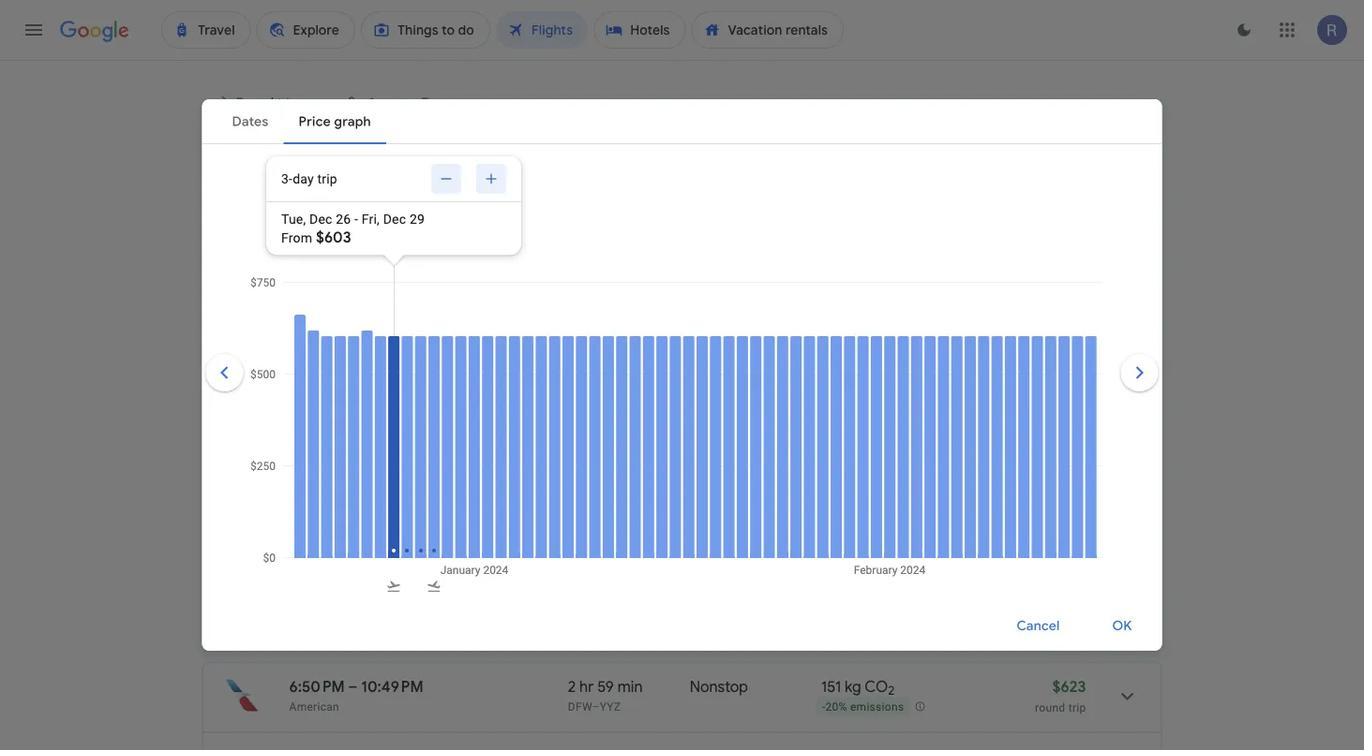 Task type: locate. For each thing, give the bounding box(es) containing it.
4 nonstop flight. element from the top
[[690, 678, 748, 700]]

flights for other departing flights
[[348, 628, 403, 652]]

0 vertical spatial united
[[358, 425, 392, 438]]

0 vertical spatial canada
[[307, 425, 347, 438]]

3-
[[281, 171, 293, 187]]

hr left the 57
[[580, 543, 594, 562]]

dfw down total duration 2 hr 59 min. element
[[568, 701, 592, 714]]

0 vertical spatial air
[[289, 425, 304, 438]]

1 $623 from the top
[[1053, 543, 1086, 562]]

2 dfw from the top
[[568, 495, 592, 509]]

1 vertical spatial total duration 3 hr 1 min. element
[[568, 473, 690, 495]]

20% for 4:17 pm
[[826, 566, 847, 580]]

and right price
[[324, 355, 344, 368]]

$603 round trip up 623 us dollars text field
[[1035, 473, 1086, 510]]

kg for 4:17 pm
[[845, 543, 861, 562]]

total duration 2 hr 59 min. element
[[568, 678, 690, 700]]

151 kg co 2
[[821, 402, 895, 424], [821, 473, 895, 494], [821, 543, 895, 565], [821, 678, 895, 700]]

3 151 kg co 2 from the top
[[821, 543, 895, 565]]

canada
[[307, 425, 347, 438], [307, 495, 347, 509]]

hr
[[580, 402, 594, 421], [580, 473, 594, 492], [580, 543, 594, 562], [580, 678, 594, 697]]

1
[[368, 95, 376, 111], [653, 355, 660, 368], [598, 402, 603, 421], [598, 473, 603, 492]]

$623 down 603 us dollars text field
[[1053, 543, 1086, 562]]

1 horizontal spatial and
[[788, 355, 807, 368]]

flights up arrival time: 10:49 pm. text field
[[348, 628, 403, 652]]

total duration 3 hr 1 min. element up 'total duration 2 hr 57 min.' element
[[568, 473, 690, 495]]

0 vertical spatial 3 hr 1 min dfw – yyz
[[568, 402, 632, 438]]

0 vertical spatial $623
[[1053, 543, 1086, 562]]

canada for 7:30 am
[[307, 425, 347, 438]]

other departing flights
[[202, 628, 403, 652]]

main content containing best departing flights
[[202, 263, 1162, 751]]

2 canada from the top
[[307, 495, 347, 509]]

1 air canada from the top
[[289, 425, 347, 438]]

kg
[[845, 402, 861, 421], [845, 473, 861, 492], [845, 543, 861, 562], [845, 678, 861, 697]]

trip down $603 text box
[[1068, 426, 1086, 439]]

co for 9:11 pm
[[865, 473, 888, 492]]

departing up 6:50 pm
[[259, 628, 344, 652]]

-
[[354, 211, 358, 227], [822, 426, 826, 439], [822, 496, 826, 509], [822, 566, 826, 580], [822, 701, 826, 715]]

$603 down 26
[[316, 228, 351, 248]]

-20% emissions
[[822, 426, 904, 439], [822, 496, 904, 509], [822, 566, 904, 580], [822, 701, 904, 715]]

fees right bag
[[833, 355, 856, 368]]

– left 4:17 pm text field
[[354, 543, 363, 562]]

3 hr 1 min dfw – yyz up 2 hr 57 min
[[568, 473, 632, 509]]

nonstop for 10:49 pm
[[690, 678, 748, 697]]

3 dfw from the top
[[568, 701, 592, 714]]

20% for 10:49 pm
[[826, 701, 847, 715]]

nonstop
[[690, 402, 748, 421], [690, 473, 748, 492], [690, 543, 748, 562], [690, 678, 748, 697]]

Departure time: 5:10 PM. text field
[[289, 473, 342, 492]]

emissions inside popup button
[[375, 194, 437, 211]]

0 vertical spatial departing
[[245, 326, 331, 350]]

$623 for $623 round trip
[[1053, 678, 1086, 697]]

yyz for 9:11 pm
[[600, 495, 621, 509]]

603 US dollars text field
[[1051, 402, 1086, 421]]

dec left 26
[[309, 211, 332, 227]]

grid
[[975, 272, 1000, 289]]

flights
[[335, 326, 390, 350], [348, 628, 403, 652]]

yyz inside 2 hr 59 min dfw – yyz
[[600, 701, 621, 714]]

2 nonstop flight. element from the top
[[690, 473, 748, 495]]

- for 9:11 pm
[[822, 496, 826, 509]]

round down $603 text box
[[1035, 426, 1065, 439]]

3
[[568, 402, 576, 421], [568, 473, 576, 492]]

26 – 29
[[371, 273, 413, 290]]

3 -20% emissions from the top
[[822, 566, 904, 580]]

3 hr 1 min dfw – yyz
[[568, 402, 632, 438], [568, 473, 632, 509]]

air canada down the 7:30 am 'text field'
[[289, 425, 347, 438]]

151 kg co 2 for 9:11 pm
[[821, 473, 895, 494]]

2 air canada from the top
[[289, 495, 347, 509]]

2 round from the top
[[1035, 496, 1065, 510]]

scroll forward image
[[1117, 351, 1162, 396]]

2 hr from the top
[[580, 473, 594, 492]]

3 20% from the top
[[826, 566, 847, 580]]

total duration 3 hr 1 min. element
[[568, 402, 690, 424], [568, 473, 690, 495]]

1 hr from the top
[[580, 402, 594, 421]]

4 hr from the top
[[580, 678, 594, 697]]

$623 inside $623 round trip
[[1053, 678, 1086, 697]]

$623 down cancel
[[1053, 678, 1086, 697]]

0 vertical spatial $603 round trip
[[1035, 402, 1086, 439]]

dfw up 2 hr 57 min
[[568, 495, 592, 509]]

3 hr 1 min dfw – yyz for first total duration 3 hr 1 min. element
[[568, 402, 632, 438]]

kg for 10:49 pm
[[845, 678, 861, 697]]

0 vertical spatial flights
[[335, 326, 390, 350]]

2 3 from the top
[[568, 473, 576, 492]]

yyz up the 57
[[600, 495, 621, 509]]

1 vertical spatial air
[[289, 495, 304, 509]]

2 vertical spatial yyz
[[600, 701, 621, 714]]

departing up "on" on the left of page
[[245, 326, 331, 350]]

– right 6:50 pm
[[348, 678, 358, 697]]

2 -20% emissions from the top
[[822, 496, 904, 509]]

3 hr 1 min dfw – yyz down +
[[568, 402, 632, 438]]

1 horizontal spatial fees
[[833, 355, 856, 368]]

trip for $603 text box
[[1068, 426, 1086, 439]]

round down 603 us dollars text field
[[1035, 496, 1065, 510]]

canada down the 7:30 am 'text field'
[[307, 425, 347, 438]]

best departing flights
[[202, 326, 390, 350]]

less
[[344, 194, 372, 211]]

all filters (1)
[[238, 194, 311, 211]]

1 vertical spatial canada
[[307, 495, 347, 509]]

ranked based on price and convenience
[[202, 355, 413, 368]]

2 vertical spatial dfw
[[568, 701, 592, 714]]

1 vertical spatial dfw
[[568, 495, 592, 509]]

2 and from the left
[[788, 355, 807, 368]]

1 nonstop flight. element from the top
[[690, 402, 748, 424]]

nonstop flight. element for 9:11 pm
[[690, 473, 748, 495]]

co
[[865, 402, 888, 421], [865, 473, 888, 492], [865, 543, 888, 562], [865, 678, 888, 697]]

1 united from the top
[[358, 425, 392, 438]]

dfw for 9:11 pm
[[568, 495, 592, 509]]

1 151 kg co 2 from the top
[[821, 402, 895, 424]]

$603 round trip up 603 us dollars text field
[[1035, 402, 1086, 439]]

2 $603 round trip from the top
[[1035, 473, 1086, 510]]

dfw down taxes
[[568, 425, 592, 438]]

round
[[1035, 426, 1065, 439], [1035, 496, 1065, 510], [1035, 702, 1065, 715]]

Departure time: 6:50 PM. text field
[[289, 678, 345, 697]]

trip down 603 us dollars text field
[[1068, 496, 1086, 510]]

2 20% from the top
[[826, 496, 847, 509]]

5:10 pm
[[289, 473, 342, 492]]

any dates
[[495, 273, 558, 290]]

leaves dallas/fort worth international airport at 6:50 pm on tuesday, december 26 and arrives at toronto pearson international airport at 10:49 pm on tuesday, december 26. element
[[289, 678, 423, 697]]

scroll backward image
[[202, 351, 247, 396]]

dfw inside 2 hr 59 min dfw – yyz
[[568, 701, 592, 714]]

1 canada from the top
[[307, 425, 347, 438]]

1 vertical spatial yyz
[[600, 495, 621, 509]]

1 vertical spatial air canada
[[289, 495, 347, 509]]

– inside 2 hr 59 min dfw – yyz
[[592, 701, 600, 714]]

main content
[[202, 263, 1162, 751]]

1 vertical spatial $603
[[1051, 402, 1086, 421]]

nonstop flight. element
[[690, 402, 748, 424], [690, 473, 748, 495], [690, 543, 748, 565], [690, 678, 748, 700]]

1 horizontal spatial dec
[[342, 273, 367, 290]]

3 151 from the top
[[821, 543, 841, 562]]

3 round from the top
[[1035, 702, 1065, 715]]

tue,
[[281, 211, 306, 227]]

9:11 pm
[[359, 473, 408, 492]]

2 united from the top
[[358, 495, 392, 509]]

– down +
[[592, 425, 600, 438]]

– down 59
[[592, 701, 600, 714]]

2 yyz from the top
[[600, 495, 621, 509]]

graph
[[1107, 272, 1143, 289]]

prices
[[271, 273, 311, 290]]

min inside 2 hr 59 min dfw – yyz
[[618, 678, 643, 697]]

0 vertical spatial 3
[[568, 402, 576, 421]]

air down the 7:30 am 'text field'
[[289, 425, 304, 438]]

4 151 kg co 2 from the top
[[821, 678, 895, 700]]

2 151 kg co 2 from the top
[[821, 473, 895, 494]]

fees
[[609, 355, 632, 368], [833, 355, 856, 368]]

stops button
[[476, 188, 555, 218]]

Departure text field
[[858, 128, 945, 179]]

$603 down sort
[[1051, 402, 1086, 421]]

11:31 am
[[362, 402, 418, 421]]

air
[[289, 425, 304, 438], [289, 495, 304, 509]]

3 yyz from the top
[[600, 701, 621, 714]]

departing for other
[[259, 628, 344, 652]]

0 horizontal spatial fees
[[609, 355, 632, 368]]

1 vertical spatial 3
[[568, 473, 576, 492]]

4 -20% emissions from the top
[[822, 701, 904, 715]]

1 151 from the top
[[821, 402, 841, 421]]

1 round from the top
[[1035, 426, 1065, 439]]

fri,
[[362, 211, 380, 227]]

0 horizontal spatial dec
[[309, 211, 332, 227]]

2 horizontal spatial dec
[[383, 211, 406, 227]]

4 co from the top
[[865, 678, 888, 697]]

0 vertical spatial total duration 3 hr 1 min. element
[[568, 402, 690, 424]]

Arrival time: 11:31 AM. text field
[[362, 402, 418, 421]]

dec down the less emissions
[[383, 211, 406, 227]]

emissions
[[375, 194, 437, 211], [850, 426, 904, 439], [850, 496, 904, 509], [850, 566, 904, 580], [850, 701, 904, 715]]

adult.
[[663, 355, 693, 368]]

air canada down 5:10 pm
[[289, 495, 347, 509]]

united for 11:31 am
[[358, 425, 392, 438]]

dec 26 – 29
[[342, 273, 413, 290]]

-20% emissions for 10:49 pm
[[822, 701, 904, 715]]

1 vertical spatial round
[[1035, 496, 1065, 510]]

1 3 from the top
[[568, 402, 576, 421]]

total duration 3 hr 1 min. element down for
[[568, 402, 690, 424]]

dec right learn more about tracked prices icon
[[342, 273, 367, 290]]

- for 10:49 pm
[[822, 701, 826, 715]]

canada for 5:10 pm
[[307, 495, 347, 509]]

$603 down $603 text box
[[1051, 473, 1086, 492]]

1 3 hr 1 min dfw – yyz from the top
[[568, 402, 632, 438]]

total duration 2 hr 57 min. element
[[568, 543, 690, 565]]

Departure time: 7:30 AM. text field
[[289, 402, 345, 421]]

trip for 623 us dollars text box
[[1068, 702, 1086, 715]]

3 nonstop flight. element from the top
[[690, 543, 748, 565]]

hr inside 2 hr 59 min dfw – yyz
[[580, 678, 594, 697]]

6:50 pm
[[289, 678, 345, 697]]

air down 5:10 pm text field
[[289, 495, 304, 509]]

4 kg from the top
[[845, 678, 861, 697]]

trip down 623 us dollars text box
[[1068, 702, 1086, 715]]

$603
[[316, 228, 351, 248], [1051, 402, 1086, 421], [1051, 473, 1086, 492]]

round inside $623 round trip
[[1035, 702, 1065, 715]]

2 vertical spatial $603
[[1051, 473, 1086, 492]]

5:10 pm – 9:11 pm
[[289, 473, 408, 492]]

filters
[[256, 194, 293, 211]]

all
[[238, 194, 253, 211]]

0 horizontal spatial and
[[324, 355, 344, 368]]

air canada
[[289, 425, 347, 438], [289, 495, 347, 509]]

price graph
[[1072, 272, 1143, 289]]

2 nonstop from the top
[[690, 473, 748, 492]]

0 vertical spatial dfw
[[568, 425, 592, 438]]

2 151 from the top
[[821, 473, 841, 492]]

for
[[635, 355, 650, 368]]

2 3 hr 1 min dfw – yyz from the top
[[568, 473, 632, 509]]

apply.
[[884, 355, 915, 368]]

round down 623 us dollars text box
[[1035, 702, 1065, 715]]

0 vertical spatial round
[[1035, 426, 1065, 439]]

3 nonstop from the top
[[690, 543, 748, 562]]

603 US dollars text field
[[1051, 473, 1086, 492]]

0 vertical spatial air canada
[[289, 425, 347, 438]]

2 co from the top
[[865, 473, 888, 492]]

hr down taxes
[[580, 402, 594, 421]]

3 co from the top
[[865, 543, 888, 562]]

3 hr from the top
[[580, 543, 594, 562]]

dec
[[309, 211, 332, 227], [383, 211, 406, 227], [342, 273, 367, 290]]

dec inside find the best price region
[[342, 273, 367, 290]]

4:17 pm
[[367, 543, 419, 562]]

departing
[[245, 326, 331, 350], [259, 628, 344, 652]]

trip for 603 us dollars text field
[[1068, 496, 1086, 510]]

date grid
[[942, 272, 1000, 289]]

0 vertical spatial yyz
[[600, 425, 621, 438]]

+
[[600, 355, 606, 368]]

–
[[349, 402, 358, 421], [592, 425, 600, 438], [346, 473, 355, 492], [592, 495, 600, 509], [354, 543, 363, 562], [348, 678, 358, 697], [592, 701, 600, 714]]

1 $603 round trip from the top
[[1035, 402, 1086, 439]]

united down arrival time: 11:31 am. text field
[[358, 425, 392, 438]]

2 kg from the top
[[845, 473, 861, 492]]

2 air from the top
[[289, 495, 304, 509]]

$603 for 603 us dollars text field
[[1051, 473, 1086, 492]]

2 inside 2 hr 59 min dfw – yyz
[[568, 678, 576, 697]]

canada down 5:10 pm
[[307, 495, 347, 509]]

1 vertical spatial 3 hr 1 min dfw – yyz
[[568, 473, 632, 509]]

air for 7:30 am
[[289, 425, 304, 438]]

1 air from the top
[[289, 425, 304, 438]]

2 vertical spatial round
[[1035, 702, 1065, 715]]

4 151 from the top
[[821, 678, 841, 697]]

yyz down 59
[[600, 701, 621, 714]]

4 20% from the top
[[826, 701, 847, 715]]

taxes
[[568, 355, 597, 368]]

3 down taxes
[[568, 402, 576, 421]]

3 kg from the top
[[845, 543, 861, 562]]

29
[[410, 211, 425, 227]]

emissions for 10:49 pm
[[850, 701, 904, 715]]

1 dfw from the top
[[568, 425, 592, 438]]

trip right day
[[317, 171, 337, 187]]

4 nonstop from the top
[[690, 678, 748, 697]]

fees right +
[[609, 355, 632, 368]]

57
[[597, 543, 614, 562]]

623 US dollars text field
[[1053, 678, 1086, 697]]

hr left 59
[[580, 678, 594, 697]]

and left bag
[[788, 355, 807, 368]]

1 vertical spatial $603 round trip
[[1035, 473, 1086, 510]]

2 hr 59 min dfw – yyz
[[568, 678, 643, 714]]

1 vertical spatial departing
[[259, 628, 344, 652]]

0 vertical spatial $603
[[316, 228, 351, 248]]

1 vertical spatial flights
[[348, 628, 403, 652]]

1 vertical spatial united
[[358, 495, 392, 509]]

-20% emissions for 4:17 pm
[[822, 566, 904, 580]]

2
[[888, 408, 895, 424], [888, 478, 895, 494], [568, 543, 576, 562], [888, 549, 895, 565], [568, 678, 576, 697], [888, 684, 895, 700]]

united
[[358, 425, 392, 438], [358, 495, 392, 509]]

tue, dec 26 - fri, dec 29 from $603
[[281, 211, 425, 248]]

yyz down +
[[600, 425, 621, 438]]

2 $623 from the top
[[1053, 678, 1086, 697]]

3 up 2 hr 57 min
[[568, 473, 576, 492]]

trip inside $623 round trip
[[1068, 702, 1086, 715]]

united down 9:11 pm text field at left
[[358, 495, 392, 509]]

None search field
[[202, 86, 1184, 248]]

hr up 2 hr 57 min
[[580, 473, 594, 492]]

2 hr 57 min
[[568, 543, 643, 562]]

flights up convenience
[[335, 326, 390, 350]]

Arrival time: 4:17 PM. text field
[[367, 543, 419, 562]]

all filters (1) button
[[202, 188, 326, 218]]

yyz
[[600, 425, 621, 438], [600, 495, 621, 509], [600, 701, 621, 714]]

12:20 pm
[[289, 543, 350, 562]]

co for 10:49 pm
[[865, 678, 888, 697]]

1 vertical spatial $623
[[1053, 678, 1086, 697]]

round for 2 hr 59 min
[[1035, 702, 1065, 715]]



Task type: vqa. For each thing, say whether or not it's contained in the screenshot.
first round
yes



Task type: describe. For each thing, give the bounding box(es) containing it.
leaves dallas/fort worth international airport at 5:10 pm on tuesday, december 26 and arrives at toronto pearson international airport at 9:11 pm on tuesday, december 26. element
[[289, 473, 408, 492]]

10:49 pm
[[361, 678, 423, 697]]

departing for best
[[245, 326, 331, 350]]

151 for 4:17 pm
[[821, 543, 841, 562]]

12:20 pm – 4:17 pm
[[289, 543, 419, 562]]

prices include required taxes + fees for 1 adult. optional charges and bag fees may apply. passenger assistance
[[445, 355, 1033, 368]]

$623 round trip
[[1035, 678, 1086, 715]]

dates
[[522, 273, 558, 290]]

american
[[289, 701, 339, 714]]

$603 inside tue, dec 26 - fri, dec 29 from $603
[[316, 228, 351, 248]]

- for 4:17 pm
[[822, 566, 826, 580]]

swap origin and destination. image
[[489, 143, 511, 165]]

on
[[279, 355, 292, 368]]

(1)
[[296, 194, 311, 211]]

6:50 pm – 10:49 pm american
[[289, 678, 423, 714]]

sort by:
[[1084, 353, 1132, 369]]

623 US dollars text field
[[1053, 543, 1086, 562]]

less emissions
[[344, 194, 437, 211]]

7:30 am
[[289, 402, 345, 421]]

min for first total duration 3 hr 1 min. element
[[607, 402, 632, 421]]

track prices
[[234, 273, 311, 290]]

nonstop flight. element for 4:17 pm
[[690, 543, 748, 565]]

by:
[[1113, 353, 1132, 369]]

hr for second total duration 3 hr 1 min. element from the top of the page
[[580, 473, 594, 492]]

3 for first total duration 3 hr 1 min. element
[[568, 402, 576, 421]]

59
[[597, 678, 614, 697]]

1 button
[[335, 86, 410, 120]]

hr for first total duration 3 hr 1 min. element
[[580, 402, 594, 421]]

date grid button
[[893, 263, 1015, 297]]

cancel
[[1017, 618, 1060, 635]]

1 and from the left
[[324, 355, 344, 368]]

stops
[[488, 194, 523, 211]]

$603 for $603 text box
[[1051, 402, 1086, 421]]

Departure time: 12:20 PM. text field
[[289, 543, 350, 562]]

sort
[[1084, 353, 1110, 369]]

26
[[336, 211, 351, 227]]

learn more about ranking image
[[417, 353, 433, 370]]

3 for second total duration 3 hr 1 min. element from the top of the page
[[568, 473, 576, 492]]

track
[[234, 273, 268, 290]]

price graph button
[[1023, 263, 1158, 297]]

convenience
[[347, 355, 413, 368]]

1 nonstop from the top
[[690, 402, 748, 421]]

less emissions button
[[333, 188, 469, 218]]

1 inside popup button
[[368, 95, 376, 111]]

1 co from the top
[[865, 402, 888, 421]]

2 total duration 3 hr 1 min. element from the top
[[568, 473, 690, 495]]

min for total duration 2 hr 59 min. element
[[618, 678, 643, 697]]

optional
[[696, 355, 740, 368]]

$603 round trip for $603 text box
[[1035, 402, 1086, 439]]

1 kg from the top
[[845, 402, 861, 421]]

2 fees from the left
[[833, 355, 856, 368]]

leaves dallas/fort worth international airport at 12:20 pm on tuesday, december 26 and arrives at toronto pearson international airport at 4:17 pm on tuesday, december 26. element
[[289, 543, 419, 562]]

charges
[[743, 355, 785, 368]]

sort by: button
[[1076, 344, 1162, 378]]

ranked
[[202, 355, 241, 368]]

nonstop for 9:11 pm
[[690, 473, 748, 492]]

learn more about tracked prices image
[[314, 273, 331, 290]]

7:30 am – 11:31 am
[[289, 402, 418, 421]]

other
[[202, 628, 254, 652]]

find the best price region
[[202, 263, 1162, 312]]

- inside tue, dec 26 - fri, dec 29 from $603
[[354, 211, 358, 227]]

kg for 9:11 pm
[[845, 473, 861, 492]]

Arrival time: 10:49 PM. text field
[[361, 678, 423, 697]]

prices
[[445, 355, 478, 368]]

1 yyz from the top
[[600, 425, 621, 438]]

may
[[859, 355, 881, 368]]

20% for 9:11 pm
[[826, 496, 847, 509]]

151 for 10:49 pm
[[821, 678, 841, 697]]

day
[[293, 171, 314, 187]]

ok
[[1112, 618, 1132, 635]]

include
[[481, 355, 519, 368]]

passenger assistance button
[[918, 355, 1033, 368]]

min for second total duration 3 hr 1 min. element from the top of the page
[[607, 473, 632, 492]]

air canada for 7:30 am
[[289, 425, 347, 438]]

none search field containing all filters (1)
[[202, 86, 1184, 248]]

1 20% from the top
[[826, 426, 847, 439]]

$603 round trip for 603 us dollars text field
[[1035, 473, 1086, 510]]

date
[[942, 272, 971, 289]]

round for 3 hr 1 min
[[1035, 496, 1065, 510]]

Return text field
[[1017, 128, 1103, 179]]

emissions for 9:11 pm
[[850, 496, 904, 509]]

price
[[295, 355, 321, 368]]

1 total duration 3 hr 1 min. element from the top
[[568, 402, 690, 424]]

bag
[[810, 355, 830, 368]]

required
[[522, 355, 565, 368]]

any
[[495, 273, 519, 290]]

best
[[202, 326, 241, 350]]

dfw for 10:49 pm
[[568, 701, 592, 714]]

nonstop for 4:17 pm
[[690, 543, 748, 562]]

1 fees from the left
[[609, 355, 632, 368]]

from
[[281, 231, 312, 246]]

Arrival time: 9:11 PM. text field
[[359, 473, 408, 492]]

– up 2 hr 57 min
[[592, 495, 600, 509]]

air canada for 5:10 pm
[[289, 495, 347, 509]]

based
[[244, 355, 276, 368]]

bag fees button
[[810, 355, 856, 368]]

united for 9:11 pm
[[358, 495, 392, 509]]

$623 for $623
[[1053, 543, 1086, 562]]

– left 9:11 pm
[[346, 473, 355, 492]]

– inside the 6:50 pm – 10:49 pm american
[[348, 678, 358, 697]]

co for 4:17 pm
[[865, 543, 888, 562]]

yyz for 10:49 pm
[[600, 701, 621, 714]]

-20% emissions for 9:11 pm
[[822, 496, 904, 509]]

1 -20% emissions from the top
[[822, 426, 904, 439]]

flights for best departing flights
[[335, 326, 390, 350]]

hr for total duration 2 hr 59 min. element
[[580, 678, 594, 697]]

ok button
[[1090, 604, 1155, 649]]

passenger
[[918, 355, 973, 368]]

nonstop flight. element for 10:49 pm
[[690, 678, 748, 700]]

cancel button
[[994, 604, 1082, 649]]

emissions for 4:17 pm
[[850, 566, 904, 580]]

151 kg co 2 for 4:17 pm
[[821, 543, 895, 565]]

3 hr 1 min dfw – yyz for second total duration 3 hr 1 min. element from the top of the page
[[568, 473, 632, 509]]

3-day trip
[[281, 171, 337, 187]]

leaves dallas/fort worth international airport at 7:30 am on tuesday, december 26 and arrives at toronto pearson international airport at 11:31 am on tuesday, december 26. element
[[289, 402, 418, 421]]

151 kg co 2 for 10:49 pm
[[821, 678, 895, 700]]

assistance
[[976, 355, 1033, 368]]

151 for 9:11 pm
[[821, 473, 841, 492]]

price
[[1072, 272, 1104, 289]]

– right 7:30 am
[[349, 402, 358, 421]]

air for 5:10 pm
[[289, 495, 304, 509]]



